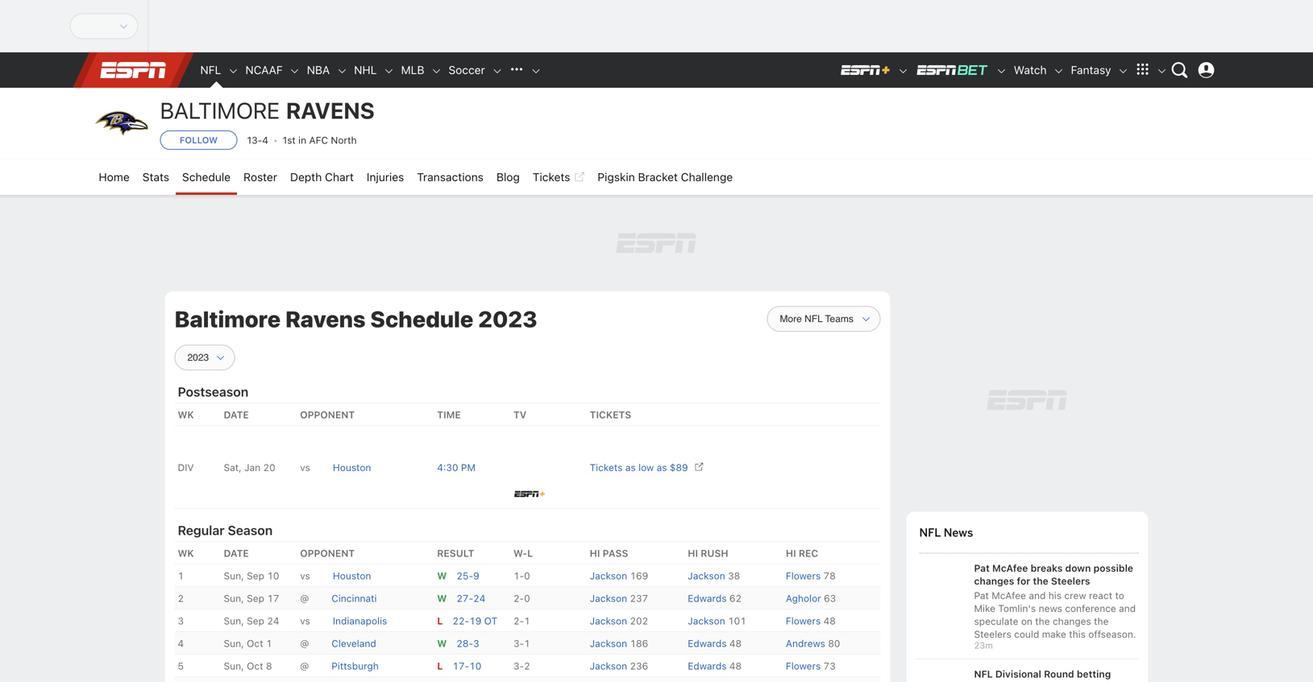 Task type: vqa. For each thing, say whether or not it's contained in the screenshot.


Task type: locate. For each thing, give the bounding box(es) containing it.
edwards down jackson 38
[[688, 576, 727, 588]]

for
[[1017, 576, 1030, 587]]

2 vertical spatial 2
[[524, 667, 530, 678]]

1 0 from the top
[[524, 554, 530, 565]]

1
[[178, 554, 184, 565], [524, 599, 530, 610], [266, 622, 272, 633], [524, 622, 530, 633]]

1 vertical spatial nfl
[[919, 526, 941, 540]]

and down to
[[1119, 603, 1136, 615]]

flowers up andrews 69
[[786, 644, 821, 655]]

chart
[[325, 170, 354, 184]]

@ left pittsburgh icon in the bottom left of the page
[[300, 644, 309, 655]]

2 3- from the top
[[513, 644, 524, 655]]

2 hi from the left
[[688, 531, 698, 543]]

houston link up cincinnati
[[333, 554, 371, 565]]

sep for 10
[[247, 554, 264, 565]]

as left 'low'
[[625, 454, 636, 465]]

1 sep from the top
[[247, 554, 264, 565]]

andrews down flowers 73
[[786, 667, 825, 678]]

jackson link for jackson 186
[[590, 622, 630, 633]]

the down news
[[1035, 616, 1050, 627]]

tickets
[[533, 170, 570, 184], [590, 454, 623, 465]]

1 ravens from the top
[[286, 97, 375, 124]]

flowers
[[786, 554, 821, 565], [786, 599, 821, 610], [786, 644, 821, 655]]

hi left pass
[[590, 531, 600, 543]]

1 vertical spatial 2
[[524, 644, 530, 655]]

mlb link
[[395, 52, 431, 88]]

2 down 3-1
[[524, 644, 530, 655]]

baltimore inside standings page "main content"
[[175, 306, 281, 333]]

wk for time
[[178, 410, 194, 421]]

1 horizontal spatial tickets
[[590, 454, 623, 465]]

0 vertical spatial 4
[[262, 135, 268, 146]]

62 down 38
[[729, 576, 742, 588]]

edwards 62
[[688, 576, 742, 588]]

1 pat from the top
[[974, 563, 990, 574]]

wk down postseason
[[178, 410, 194, 421]]

steelers down down
[[1051, 576, 1090, 587]]

possible
[[1094, 563, 1133, 574]]

1 date from the top
[[224, 410, 249, 421]]

0 horizontal spatial hi
[[590, 531, 600, 543]]

2 up 5
[[178, 576, 184, 588]]

2- down 2-0
[[513, 599, 524, 610]]

3 sun, from the top
[[224, 599, 244, 610]]

jackson link down jackson 236
[[590, 667, 630, 678]]

1 horizontal spatial 24
[[473, 576, 485, 588]]

2 andrews link from the top
[[786, 667, 828, 678]]

6 sun, from the top
[[224, 667, 244, 678]]

17-10 link
[[453, 644, 481, 655]]

4 w from the top
[[437, 667, 447, 678]]

ravens inside standings page "main content"
[[285, 306, 366, 333]]

4 vs from the top
[[300, 667, 310, 678]]

1 vertical spatial flowers
[[786, 599, 821, 610]]

lines,
[[1069, 682, 1095, 683]]

sep down sun, sep 17
[[247, 599, 264, 610]]

1 2- from the top
[[513, 576, 524, 588]]

oct down sun, sep 24
[[247, 622, 263, 633]]

nfl up guide:
[[974, 669, 993, 680]]

opponent for time
[[300, 410, 355, 421]]

2 houston link from the top
[[333, 554, 371, 565]]

oct for 1
[[247, 622, 263, 633]]

ravens for baltimore ravens schedule 2023
[[285, 306, 366, 333]]

24 down 17
[[267, 599, 279, 610]]

2 edwards from the top
[[688, 622, 727, 633]]

edwards 48 for 236
[[688, 644, 742, 655]]

17
[[267, 576, 279, 588]]

0 vertical spatial houston link
[[333, 454, 371, 465]]

2 sun, from the top
[[224, 576, 244, 588]]

mcafee
[[992, 563, 1028, 574], [992, 590, 1026, 602]]

jackson link down jackson 101
[[688, 667, 728, 678]]

@
[[300, 576, 309, 588], [300, 622, 309, 633], [300, 644, 309, 655]]

2 vertical spatial l
[[437, 644, 443, 655]]

agholor link
[[786, 576, 824, 588]]

in
[[298, 135, 306, 146]]

w left 27-
[[437, 576, 447, 588]]

more espn image
[[1156, 65, 1168, 77]]

0 vertical spatial sep
[[247, 554, 264, 565]]

1 edwards 48 from the top
[[688, 622, 742, 633]]

2 andrews from the top
[[786, 667, 825, 678]]

4 up 5
[[178, 622, 184, 633]]

2 vs from the top
[[300, 554, 310, 565]]

flowers for flowers 48
[[786, 599, 821, 610]]

jackson for jackson 62
[[688, 667, 725, 678]]

jackson for jackson 38
[[688, 554, 725, 565]]

fantasy image
[[1118, 65, 1129, 77]]

2 houston from the top
[[333, 554, 371, 565]]

nfl divisional round betting guide: props, odds, lines, more element
[[974, 668, 1139, 683]]

1 houston from the top
[[333, 454, 371, 465]]

jackson link down hi pass
[[590, 554, 630, 565]]

1 vertical spatial 3
[[473, 622, 479, 633]]

2 date from the top
[[224, 531, 249, 543]]

sun, for sun, sep 17
[[224, 576, 244, 588]]

opponent up houston icon
[[300, 410, 355, 421]]

2 w from the top
[[437, 576, 447, 588]]

0 vertical spatial oct
[[247, 622, 263, 633]]

1 horizontal spatial and
[[1119, 603, 1136, 615]]

espn bet image right espn plus icon
[[915, 64, 990, 77]]

0 vertical spatial baltimore
[[160, 97, 280, 124]]

andrews 69
[[786, 667, 840, 678]]

crew
[[1064, 590, 1086, 602]]

2 2- from the top
[[513, 599, 524, 610]]

2 down 3-2 at bottom
[[524, 667, 530, 678]]

1 vs from the top
[[300, 454, 310, 465]]

1 andrews link from the top
[[786, 622, 828, 633]]

62 down 101
[[728, 667, 740, 678]]

3 up 5
[[178, 599, 184, 610]]

3- up 4-
[[513, 644, 524, 655]]

0
[[524, 554, 530, 565], [524, 576, 530, 588]]

10 up 17
[[267, 554, 279, 565]]

the down conference
[[1094, 616, 1109, 627]]

0 for 2-
[[524, 576, 530, 588]]

2 vertical spatial flowers link
[[786, 644, 824, 655]]

2 flowers link from the top
[[786, 599, 824, 610]]

edwards link for jackson 186
[[688, 622, 729, 633]]

l left 17-
[[437, 644, 443, 655]]

jackson right "223"
[[688, 667, 725, 678]]

73
[[824, 644, 836, 655]]

3 flowers from the top
[[786, 644, 821, 655]]

hi for hi pass
[[590, 531, 600, 543]]

vs left houston icon
[[300, 454, 310, 465]]

2 oct from the top
[[247, 644, 263, 655]]

pat mcafee breaks down possible changes for the steelers pat mcafee and his crew react to mike tomlin's news conference and speculate on the changes the steelers could make this offseason. 23m
[[974, 563, 1136, 651]]

sun,
[[224, 554, 244, 565], [224, 576, 244, 588], [224, 599, 244, 610], [224, 622, 244, 633], [224, 644, 244, 655], [224, 667, 244, 678]]

more
[[1097, 682, 1121, 683]]

3 @ from the top
[[300, 644, 309, 655]]

l left 22-
[[437, 599, 443, 610]]

24-16 link
[[457, 667, 485, 678]]

0 down the w-l
[[524, 554, 530, 565]]

1 vertical spatial 62
[[728, 667, 740, 678]]

1 vertical spatial wk
[[178, 531, 194, 543]]

0 vertical spatial pat
[[974, 563, 990, 574]]

28-
[[457, 622, 473, 633]]

houston link
[[333, 454, 371, 465], [333, 554, 371, 565]]

houston link for 20
[[333, 454, 371, 465]]

17-10
[[453, 644, 481, 655]]

edwards link for jackson 236
[[688, 644, 729, 655]]

jackson down hi rush
[[688, 554, 725, 565]]

0 vertical spatial opponent
[[300, 410, 355, 421]]

oct for 15
[[247, 667, 263, 678]]

jackson link for jackson 237
[[590, 576, 630, 588]]

1 oct from the top
[[247, 622, 263, 633]]

flowers for flowers 73
[[786, 644, 821, 655]]

0 vertical spatial nfl
[[200, 63, 221, 77]]

0 vertical spatial 62
[[729, 576, 742, 588]]

0 vertical spatial 2-
[[513, 576, 524, 588]]

cleveland link
[[331, 622, 376, 633]]

nhl
[[354, 63, 377, 77]]

1 down 2-0
[[524, 599, 530, 610]]

season
[[228, 506, 273, 522]]

3 down 19
[[473, 622, 479, 633]]

soccer link
[[442, 52, 492, 88]]

jackson up 'jackson 186'
[[590, 599, 627, 610]]

vs left houston image on the bottom left of page
[[300, 554, 310, 565]]

2 vertical spatial nfl
[[974, 669, 993, 680]]

sep left 17
[[247, 576, 264, 588]]

48 up jackson 62 at the bottom right of the page
[[729, 644, 742, 655]]

1 vertical spatial andrews link
[[786, 667, 828, 678]]

flowers up agholor
[[786, 554, 821, 565]]

48 down the 63
[[824, 599, 836, 610]]

2 sep from the top
[[247, 576, 264, 588]]

3 vs from the top
[[300, 599, 310, 610]]

sep for 24
[[247, 599, 264, 610]]

list containing pat mcafee breaks down possible changes for the steelers
[[916, 562, 1139, 683]]

jackson link for jackson 101
[[688, 599, 728, 610]]

jackson down 'jackson 186'
[[590, 644, 627, 655]]

1 vertical spatial 3-
[[513, 644, 524, 655]]

tickets
[[590, 410, 631, 421]]

jackson down jackson 236
[[590, 667, 627, 678]]

2 horizontal spatial nfl
[[974, 669, 993, 680]]

1 vertical spatial and
[[1119, 603, 1136, 615]]

hi left the rec
[[786, 531, 796, 543]]

nba link
[[300, 52, 336, 88]]

3
[[178, 599, 184, 610], [473, 622, 479, 633]]

1 vertical spatial 48
[[729, 622, 742, 633]]

223
[[630, 667, 648, 678]]

80
[[828, 622, 840, 633]]

2 for @
[[524, 644, 530, 655]]

1 horizontal spatial 4
[[262, 135, 268, 146]]

cleveland
[[331, 622, 376, 633]]

sun, down sun, oct 8
[[224, 667, 244, 678]]

1 horizontal spatial steelers
[[1051, 576, 1090, 587]]

list
[[916, 562, 1139, 683]]

2 vertical spatial @
[[300, 644, 309, 655]]

roster
[[244, 170, 277, 184]]

2 opponent from the top
[[300, 531, 355, 543]]

nfl left news
[[919, 526, 941, 540]]

0 vertical spatial andrews
[[786, 622, 825, 633]]

2 0 from the top
[[524, 576, 530, 588]]

espn bet image
[[915, 64, 990, 77], [996, 65, 1007, 77]]

hi
[[590, 531, 600, 543], [688, 531, 698, 543], [786, 531, 796, 543]]

48
[[824, 599, 836, 610], [729, 622, 742, 633], [729, 644, 742, 655]]

w for 28-
[[437, 622, 447, 633]]

*
[[384, 667, 389, 678]]

flowers link for flowers 73
[[786, 644, 824, 655]]

jackson
[[590, 554, 627, 565], [688, 554, 725, 565], [590, 576, 627, 588], [590, 599, 627, 610], [688, 599, 725, 610], [590, 622, 627, 633], [590, 644, 627, 655], [590, 667, 627, 678], [688, 667, 725, 678]]

3 hi from the left
[[786, 531, 796, 543]]

jackson link down jackson 202
[[590, 622, 630, 633]]

1 edwards link from the top
[[688, 576, 729, 588]]

3 oct from the top
[[247, 667, 263, 678]]

flowers link for flowers 48
[[786, 599, 824, 610]]

andrews link
[[786, 622, 828, 633], [786, 667, 828, 678]]

props,
[[1006, 682, 1037, 683]]

date down postseason
[[224, 410, 249, 421]]

espn plus image
[[898, 65, 909, 77]]

sun, up sun, sep 24
[[224, 576, 244, 588]]

opponent
[[300, 410, 355, 421], [300, 531, 355, 543]]

0 horizontal spatial 10
[[267, 554, 279, 565]]

@ left cincinnati icon
[[300, 576, 309, 588]]

0 vertical spatial mcafee
[[992, 563, 1028, 574]]

sun, up sun, oct 8
[[224, 622, 244, 633]]

edwards up jackson 62 at the bottom right of the page
[[688, 644, 727, 655]]

jackson up jackson 202
[[590, 576, 627, 588]]

0 vertical spatial wk
[[178, 410, 194, 421]]

sep for 17
[[247, 576, 264, 588]]

1 vertical spatial edwards 48
[[688, 644, 742, 655]]

changes up this at bottom
[[1053, 616, 1091, 627]]

jackson link down hi rush
[[688, 554, 728, 565]]

wk
[[178, 410, 194, 421], [178, 531, 194, 543]]

hi for hi rush
[[688, 531, 698, 543]]

5 sun, from the top
[[224, 644, 244, 655]]

78
[[824, 554, 836, 565]]

changes
[[974, 576, 1014, 587], [1053, 616, 1091, 627]]

changes up "mike"
[[974, 576, 1014, 587]]

1 vertical spatial houston
[[333, 554, 371, 565]]

48 down 101
[[729, 622, 742, 633]]

0 vertical spatial 0
[[524, 554, 530, 565]]

houston
[[333, 454, 371, 465], [333, 554, 371, 565]]

date down regular season
[[224, 531, 249, 543]]

3-
[[513, 622, 524, 633], [513, 644, 524, 655]]

0 horizontal spatial and
[[1029, 590, 1046, 602]]

opponent for result
[[300, 531, 355, 543]]

andrews down flowers 48
[[786, 622, 825, 633]]

1 vertical spatial edwards link
[[688, 622, 729, 633]]

nfl for nfl
[[200, 63, 221, 77]]

1 horizontal spatial as
[[657, 454, 667, 465]]

wk down regular
[[178, 531, 194, 543]]

houston up cincinnati
[[333, 554, 371, 565]]

1 vertical spatial 0
[[524, 576, 530, 588]]

pittsburgh
[[331, 644, 379, 655]]

jackson link up 'jackson 186'
[[590, 599, 630, 610]]

0 horizontal spatial steelers
[[974, 629, 1011, 640]]

1 hi from the left
[[590, 531, 600, 543]]

mcafee up tomlin's
[[992, 590, 1026, 602]]

0 vertical spatial edwards 48
[[688, 622, 742, 633]]

cincinnati image
[[312, 574, 328, 590]]

1 horizontal spatial schedule
[[370, 306, 473, 333]]

0 down 1-0
[[524, 576, 530, 588]]

jackson link down edwards 62
[[688, 599, 728, 610]]

tickets inside standings page "main content"
[[590, 454, 623, 465]]

0 vertical spatial @
[[300, 576, 309, 588]]

0 vertical spatial date
[[224, 410, 249, 421]]

date for result
[[224, 531, 249, 543]]

1 vertical spatial houston link
[[333, 554, 371, 565]]

69
[[828, 667, 840, 678]]

0 horizontal spatial 24
[[267, 599, 279, 610]]

to
[[1115, 590, 1124, 602]]

1 flowers from the top
[[786, 554, 821, 565]]

62 for edwards 62
[[729, 576, 742, 588]]

1 vertical spatial 24
[[267, 599, 279, 610]]

challenge
[[681, 170, 733, 184]]

nfl inside nfl link
[[200, 63, 221, 77]]

1 vertical spatial date
[[224, 531, 249, 543]]

2 edwards link from the top
[[688, 622, 729, 633]]

2 ravens from the top
[[285, 306, 366, 333]]

nfl
[[200, 63, 221, 77], [919, 526, 941, 540], [974, 669, 993, 680]]

jackson for jackson 202
[[590, 599, 627, 610]]

edwards down jackson 101
[[688, 622, 727, 633]]

jackson down hi pass
[[590, 554, 627, 565]]

vs left tennessee icon
[[300, 667, 310, 678]]

2 as from the left
[[657, 454, 667, 465]]

tickets for tickets
[[533, 170, 570, 184]]

2 flowers from the top
[[786, 599, 821, 610]]

sun, for sun, sep 24
[[224, 599, 244, 610]]

1 wk from the top
[[178, 410, 194, 421]]

4:30 pm
[[437, 454, 476, 465]]

1 vertical spatial edwards
[[688, 622, 727, 633]]

23m
[[974, 641, 993, 651]]

w
[[437, 554, 447, 565], [437, 576, 447, 588], [437, 622, 447, 633], [437, 667, 447, 678]]

1 @ from the top
[[300, 576, 309, 588]]

regular
[[178, 506, 225, 522]]

2 wk from the top
[[178, 531, 194, 543]]

0 vertical spatial and
[[1029, 590, 1046, 602]]

3- for 3-2
[[513, 644, 524, 655]]

1 horizontal spatial espn bet image
[[996, 65, 1007, 77]]

baltimore for baltimore ravens
[[160, 97, 280, 124]]

3 edwards link from the top
[[688, 644, 729, 655]]

profile management image
[[1198, 62, 1214, 78]]

3 w from the top
[[437, 622, 447, 633]]

l
[[527, 531, 533, 543], [437, 599, 443, 610], [437, 644, 443, 655]]

jackson down jackson 202
[[590, 622, 627, 633]]

4 inside standings page "main content"
[[178, 622, 184, 633]]

3- for 3-1
[[513, 622, 524, 633]]

0 horizontal spatial 4
[[178, 622, 184, 633]]

0 vertical spatial schedule
[[182, 170, 231, 184]]

1 3- from the top
[[513, 622, 524, 633]]

espn bet image left 'watch'
[[996, 65, 1007, 77]]

w left 25-
[[437, 554, 447, 565]]

nfl inside nfl divisional round betting guide: props, odds, lines, more
[[974, 669, 993, 680]]

1 vertical spatial 4
[[178, 622, 184, 633]]

sun, down sun, oct 1
[[224, 644, 244, 655]]

1 horizontal spatial nfl
[[919, 526, 941, 540]]

sun, up sun, oct 1
[[224, 599, 244, 610]]

sep up sun, sep 17
[[247, 554, 264, 565]]

w left 28-
[[437, 622, 447, 633]]

hi left rush
[[688, 531, 698, 543]]

1 edwards from the top
[[688, 576, 727, 588]]

4 left 1st
[[262, 135, 268, 146]]

2 vertical spatial edwards link
[[688, 644, 729, 655]]

1 sun, from the top
[[224, 554, 244, 565]]

1 houston link from the top
[[333, 454, 371, 465]]

0 vertical spatial 10
[[267, 554, 279, 565]]

0 vertical spatial steelers
[[1051, 576, 1090, 587]]

24 down 9 at the left bottom
[[473, 576, 485, 588]]

1 vertical spatial tickets
[[590, 454, 623, 465]]

@ left cleveland icon
[[300, 622, 309, 633]]

4 sun, from the top
[[224, 622, 244, 633]]

w left 24-
[[437, 667, 447, 678]]

1 vertical spatial pat
[[974, 590, 989, 602]]

0 horizontal spatial tickets
[[533, 170, 570, 184]]

indianapolis image
[[313, 597, 330, 613]]

0 vertical spatial houston
[[333, 454, 371, 465]]

3 sep from the top
[[247, 599, 264, 610]]

2 vertical spatial 48
[[729, 644, 742, 655]]

jackson link down 'jackson 186'
[[590, 644, 630, 655]]

1 vertical spatial flowers link
[[786, 599, 824, 610]]

0 vertical spatial andrews link
[[786, 622, 828, 633]]

3 edwards from the top
[[688, 644, 727, 655]]

sat, jan 20
[[224, 454, 275, 465]]

oct left 8
[[247, 644, 263, 655]]

watch link
[[1007, 52, 1053, 88]]

vs for sat, jan 20
[[300, 454, 310, 465]]

baltimore ravens
[[160, 97, 375, 124]]

afc
[[309, 135, 328, 146]]

houston right houston icon
[[333, 454, 371, 465]]

tomlin's
[[998, 603, 1036, 615]]

1 vertical spatial l
[[437, 599, 443, 610]]

mcafee up for
[[992, 563, 1028, 574]]

1 vertical spatial opponent
[[300, 531, 355, 543]]

flowers link up agholor 'link'
[[786, 554, 824, 565]]

0 horizontal spatial 3
[[178, 599, 184, 610]]

w for 27-
[[437, 576, 447, 588]]

edwards for jackson 236
[[688, 644, 727, 655]]

flowers 73
[[786, 644, 836, 655]]

watch image
[[1053, 65, 1064, 77]]

0 vertical spatial edwards link
[[688, 576, 729, 588]]

steelers down speculate
[[974, 629, 1011, 640]]

pat mcafee and his crew react to mike tomlin's news conference and speculate on the changes the steelers could make this offseason. element
[[974, 588, 1139, 641]]

houston for sat, jan 20
[[333, 454, 371, 465]]

2 vertical spatial oct
[[247, 667, 263, 678]]

indianapolis
[[333, 599, 387, 610]]

watch
[[1014, 63, 1047, 77]]

pat mcafee breaks down possible changes for the steelers element
[[974, 562, 1139, 588]]

wk for result
[[178, 531, 194, 543]]

20
[[263, 454, 275, 465]]

injuries link
[[360, 160, 411, 195]]

vs for sun, oct 15
[[300, 667, 310, 678]]

2 edwards 48 from the top
[[688, 644, 742, 655]]

0 vertical spatial flowers link
[[786, 554, 824, 565]]

2 @ from the top
[[300, 622, 309, 633]]

1 vertical spatial @
[[300, 622, 309, 633]]

could
[[1014, 629, 1039, 640]]

tickets left 'low'
[[590, 454, 623, 465]]

3 flowers link from the top
[[786, 644, 824, 655]]

jackson down edwards 62
[[688, 599, 725, 610]]

1 vertical spatial andrews
[[786, 667, 825, 678]]

1 vertical spatial oct
[[247, 644, 263, 655]]

edwards
[[688, 576, 727, 588], [688, 622, 727, 633], [688, 644, 727, 655]]

sun, oct 1
[[224, 622, 272, 633]]

25-
[[457, 554, 473, 565]]

transactions
[[417, 170, 484, 184]]

and left his
[[1029, 590, 1046, 602]]

edwards link down jackson 38
[[688, 576, 729, 588]]

1 andrews from the top
[[786, 622, 825, 633]]

baltimore
[[160, 97, 280, 124], [175, 306, 281, 333]]

0 vertical spatial tickets
[[533, 170, 570, 184]]

baltimore for baltimore ravens schedule 2023
[[175, 306, 281, 333]]

1 flowers link from the top
[[786, 554, 824, 565]]

down
[[1065, 563, 1091, 574]]

3-2
[[513, 644, 530, 655]]

div
[[178, 454, 194, 465]]

1 w from the top
[[437, 554, 447, 565]]

0 vertical spatial 3-
[[513, 622, 524, 633]]

1 vertical spatial 2-
[[513, 599, 524, 610]]

2 vertical spatial flowers
[[786, 644, 821, 655]]

1 as from the left
[[625, 454, 636, 465]]

0 vertical spatial ravens
[[286, 97, 375, 124]]

1 opponent from the top
[[300, 410, 355, 421]]

2
[[178, 576, 184, 588], [524, 644, 530, 655], [524, 667, 530, 678]]

1 vertical spatial changes
[[1053, 616, 1091, 627]]

0 horizontal spatial as
[[625, 454, 636, 465]]

2- down the 1-
[[513, 576, 524, 588]]

nfl for nfl news
[[919, 526, 941, 540]]

1 vertical spatial ravens
[[285, 306, 366, 333]]

andrews link down flowers 73
[[786, 667, 828, 678]]

0 vertical spatial changes
[[974, 576, 1014, 587]]

0 for 1-
[[524, 554, 530, 565]]

1 horizontal spatial hi
[[688, 531, 698, 543]]

28-3
[[457, 622, 479, 633]]



Task type: describe. For each thing, give the bounding box(es) containing it.
l for 22-19 ot
[[437, 599, 443, 610]]

low
[[638, 454, 654, 465]]

@ for cleveland
[[300, 622, 309, 633]]

standings page main content
[[165, 292, 906, 683]]

jackson link for jackson 62
[[688, 667, 728, 678]]

4:30 pm link
[[437, 454, 476, 465]]

ravens for baltimore ravens
[[286, 97, 375, 124]]

1 up 8
[[266, 622, 272, 633]]

andrews for andrews 80
[[786, 622, 825, 633]]

w for 24-
[[437, 667, 447, 678]]

0 vertical spatial 3
[[178, 599, 184, 610]]

home
[[99, 170, 130, 184]]

tickets as low as $89 link
[[590, 453, 704, 466]]

andrews 80
[[786, 622, 840, 633]]

date for time
[[224, 410, 249, 421]]

houston image
[[313, 452, 330, 468]]

2 pat from the top
[[974, 590, 989, 602]]

0 vertical spatial l
[[527, 531, 533, 543]]

vs for sun, sep 10
[[300, 554, 310, 565]]

@ for cincinnati
[[300, 576, 309, 588]]

houston image
[[313, 552, 330, 568]]

flowers 48
[[786, 599, 836, 610]]

w-
[[513, 531, 527, 543]]

soccer
[[449, 63, 485, 77]]

edwards link for jackson 237
[[688, 576, 729, 588]]

stats link
[[136, 160, 176, 195]]

1 horizontal spatial 3
[[473, 622, 479, 633]]

breaks
[[1031, 563, 1063, 574]]

sun, sep 10
[[224, 554, 279, 565]]

0 horizontal spatial schedule
[[182, 170, 231, 184]]

more sports image
[[530, 65, 541, 77]]

ncaaf link
[[239, 52, 289, 88]]

bracket
[[638, 170, 678, 184]]

l for 17-10
[[437, 644, 443, 655]]

6
[[178, 667, 184, 678]]

news
[[1039, 603, 1062, 615]]

hi rec
[[786, 531, 818, 543]]

48 for andrews
[[729, 622, 742, 633]]

1 vertical spatial steelers
[[974, 629, 1011, 640]]

4:30
[[437, 454, 458, 465]]

round
[[1044, 669, 1074, 680]]

sun, for sun, oct 8
[[224, 644, 244, 655]]

2-1
[[513, 599, 530, 610]]

flowers link for flowers 78
[[786, 554, 824, 565]]

conference
[[1065, 603, 1116, 615]]

pigskin bracket challenge link
[[591, 160, 739, 195]]

tickets link
[[526, 160, 591, 195]]

odds,
[[1040, 682, 1067, 683]]

espn+ image
[[840, 64, 891, 77]]

ot
[[484, 599, 497, 610]]

8
[[266, 644, 272, 655]]

nfl image
[[228, 65, 239, 77]]

sun, for sun, oct 1
[[224, 622, 244, 633]]

nhl link
[[348, 52, 383, 88]]

22-19 ot link
[[453, 599, 497, 610]]

22-
[[453, 599, 469, 610]]

vs for sun, sep 24
[[300, 599, 310, 610]]

27-
[[457, 576, 473, 588]]

jackson link for jackson 169
[[590, 554, 630, 565]]

13-
[[247, 135, 262, 146]]

home link
[[92, 160, 136, 195]]

edwards 48 for 186
[[688, 622, 742, 633]]

jackson for jackson 237
[[590, 576, 627, 588]]

houston link for 10
[[333, 554, 371, 565]]

2-0
[[513, 576, 530, 588]]

sun, sep 24
[[224, 599, 279, 610]]

nhl image
[[383, 65, 395, 77]]

sun, sep 17
[[224, 576, 279, 588]]

15
[[266, 667, 278, 678]]

1 vertical spatial mcafee
[[992, 590, 1026, 602]]

pigskin
[[598, 170, 635, 184]]

tennessee
[[333, 667, 381, 678]]

2023
[[478, 306, 537, 333]]

nfl for nfl divisional round betting guide: props, odds, lines, more
[[974, 669, 993, 680]]

1st in afc north
[[283, 135, 357, 146]]

236
[[630, 644, 648, 655]]

andrews for andrews 69
[[786, 667, 825, 678]]

jackson for jackson 186
[[590, 622, 627, 633]]

hi pass
[[590, 531, 628, 543]]

2 for vs
[[524, 667, 530, 678]]

jan
[[244, 454, 261, 465]]

1 horizontal spatial changes
[[1053, 616, 1091, 627]]

on
[[1021, 616, 1033, 627]]

w for 25-
[[437, 554, 447, 565]]

betting
[[1077, 669, 1111, 680]]

oct for 8
[[247, 644, 263, 655]]

jackson 62
[[688, 667, 740, 678]]

jackson link for jackson 223
[[590, 667, 630, 678]]

27-24 link
[[457, 576, 485, 588]]

ncaaf image
[[289, 65, 300, 77]]

0 vertical spatial 48
[[824, 599, 836, 610]]

jackson for jackson 223
[[590, 667, 627, 678]]

101
[[728, 599, 746, 610]]

this
[[1069, 629, 1086, 640]]

sun, for sun, oct 15
[[224, 667, 244, 678]]

pittsburgh image
[[312, 642, 328, 658]]

169
[[630, 554, 648, 565]]

flowers for flowers 78
[[786, 554, 821, 565]]

2- for 2-1
[[513, 599, 524, 610]]

sun, oct 15
[[224, 667, 278, 678]]

andrews link for andrews 69
[[786, 667, 828, 678]]

jackson 236
[[590, 644, 648, 655]]

global navigation element
[[92, 52, 1221, 88]]

sat,
[[224, 454, 242, 465]]

houston for sun, sep 10
[[333, 554, 371, 565]]

more espn image
[[1131, 58, 1155, 82]]

jackson link for jackson 38
[[688, 554, 728, 565]]

jackson 101
[[688, 599, 746, 610]]

jackson 223
[[590, 667, 648, 678]]

pigskin bracket challenge
[[598, 170, 733, 184]]

jackson link for jackson 236
[[590, 644, 630, 655]]

w-l
[[513, 531, 533, 543]]

2- for 2-0
[[513, 576, 524, 588]]

1 down regular
[[178, 554, 184, 565]]

schedule link
[[176, 160, 237, 195]]

24-
[[457, 667, 473, 678]]

13-4
[[247, 135, 268, 146]]

17-
[[453, 644, 469, 655]]

depth chart link
[[284, 160, 360, 195]]

jackson for jackson 101
[[688, 599, 725, 610]]

schedule inside standings page "main content"
[[370, 306, 473, 333]]

pittsburgh link
[[331, 644, 379, 655]]

1 up 3-2 at bottom
[[524, 622, 530, 633]]

1st
[[283, 135, 296, 146]]

jackson for jackson 169
[[590, 554, 627, 565]]

rush
[[701, 531, 728, 543]]

$89
[[670, 454, 688, 465]]

cleveland image
[[312, 619, 328, 635]]

external link image
[[573, 168, 585, 187]]

mlb image
[[431, 65, 442, 77]]

postseason
[[178, 385, 248, 400]]

25-9
[[457, 554, 479, 565]]

tickets for tickets as low as $89
[[590, 454, 623, 465]]

@ for pittsburgh
[[300, 644, 309, 655]]

jackson 237
[[590, 576, 648, 588]]

38
[[728, 554, 740, 565]]

jackson link for jackson 202
[[590, 599, 630, 610]]

nba
[[307, 63, 330, 77]]

sun, for sun, sep 10
[[224, 554, 244, 565]]

baltimore ravens schedule 2023
[[175, 306, 537, 333]]

nba image
[[336, 65, 348, 77]]

pm
[[461, 454, 476, 465]]

transactions link
[[411, 160, 490, 195]]

48 for flowers
[[729, 644, 742, 655]]

jackson 186
[[590, 622, 648, 633]]

63
[[824, 576, 836, 588]]

0 horizontal spatial espn bet image
[[915, 64, 990, 77]]

27-24
[[457, 576, 485, 588]]

5
[[178, 644, 184, 655]]

edwards for jackson 186
[[688, 622, 727, 633]]

28-3 link
[[457, 622, 479, 633]]

agholor
[[786, 576, 821, 588]]

result
[[437, 531, 474, 543]]

ravens image
[[92, 94, 150, 152]]

follow
[[180, 135, 218, 145]]

espn more sports home page image
[[504, 58, 529, 82]]

andrews link for andrews 80
[[786, 622, 828, 633]]

tennessee image
[[313, 664, 330, 680]]

0 vertical spatial 2
[[178, 576, 184, 588]]

react
[[1089, 590, 1112, 602]]

jackson for jackson 236
[[590, 644, 627, 655]]

soccer image
[[492, 65, 503, 77]]

regular season
[[178, 506, 273, 522]]

1 horizontal spatial 10
[[469, 644, 481, 655]]

62 for jackson 62
[[728, 667, 740, 678]]

mlb
[[401, 63, 424, 77]]

the down breaks
[[1033, 576, 1048, 587]]

0 horizontal spatial changes
[[974, 576, 1014, 587]]

pass
[[603, 531, 628, 543]]

edwards for jackson 237
[[688, 576, 727, 588]]

depth
[[290, 170, 322, 184]]

hi for hi rec
[[786, 531, 796, 543]]



